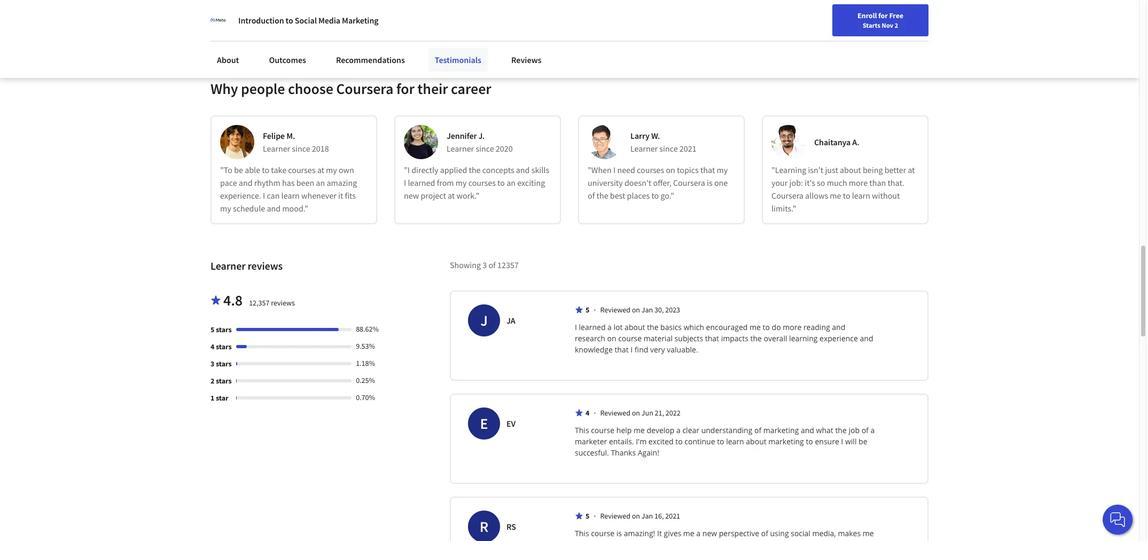 Task type: locate. For each thing, give the bounding box(es) containing it.
1 vertical spatial for
[[397, 79, 415, 99]]

2 vertical spatial more
[[783, 323, 802, 333]]

on for r
[[632, 512, 641, 522]]

2018
[[312, 143, 329, 154]]

me
[[831, 191, 842, 201], [750, 323, 761, 333], [634, 426, 645, 436], [684, 529, 695, 539], [863, 529, 875, 539], [726, 540, 737, 542]]

makes
[[839, 529, 861, 539]]

be
[[234, 165, 243, 176], [859, 437, 868, 447]]

5 for r
[[586, 512, 590, 522]]

2 vertical spatial for
[[825, 540, 835, 542]]

2 horizontal spatial at
[[909, 165, 916, 176]]

social up media
[[791, 529, 811, 539]]

since down w.
[[660, 143, 678, 154]]

marketer
[[575, 437, 608, 447]]

2 jan from the top
[[642, 512, 654, 522]]

3 since from the left
[[660, 143, 678, 154]]

0 vertical spatial jan
[[642, 305, 654, 315]]

i left find
[[631, 345, 633, 355]]

learned down directly
[[408, 178, 435, 188]]

that left find
[[615, 345, 629, 355]]

3 reviewed from the top
[[601, 512, 631, 522]]

encouraged
[[707, 323, 748, 333]]

2 right the nov
[[895, 21, 899, 29]]

more left than
[[850, 178, 868, 188]]

1 stars from the top
[[216, 325, 232, 335]]

on down the lot
[[608, 334, 617, 344]]

media
[[319, 15, 341, 26]]

courses up been
[[288, 165, 316, 176]]

my down the experience.
[[220, 203, 231, 214]]

jun
[[642, 409, 654, 418]]

0 vertical spatial 2021
[[680, 143, 697, 154]]

coursera down recommendations link
[[336, 79, 394, 99]]

reviewed up help
[[601, 409, 631, 418]]

1 vertical spatial more
[[850, 178, 868, 188]]

this up marketer
[[575, 426, 590, 436]]

learn inside "to be able to take courses at my own pace and rhythm has been an amazing experience. i can learn whenever it fits my schedule and mood."
[[282, 191, 300, 201]]

2 vertical spatial about
[[747, 437, 767, 447]]

0 horizontal spatial new
[[404, 191, 419, 201]]

0 horizontal spatial 3
[[211, 359, 215, 369]]

basics
[[661, 323, 682, 333]]

on left jun on the bottom of the page
[[632, 409, 641, 418]]

show 6 more button
[[211, 9, 270, 28]]

0 vertical spatial about
[[841, 165, 862, 176]]

chat with us image
[[1110, 512, 1127, 529]]

this inside the this course help me develop a clear understanding of marketing and what the job of a marketer entails. i'm excited to continue to learn about marketing to ensure i will be succesful. thanks again!
[[575, 426, 590, 436]]

0 vertical spatial is
[[707, 178, 713, 188]]

your down "learning
[[772, 178, 788, 188]]

4 up 3 stars
[[211, 342, 215, 352]]

1 vertical spatial this
[[575, 529, 590, 539]]

why people choose coursera for their career
[[211, 79, 492, 99]]

skills
[[532, 165, 550, 176]]

the right know
[[596, 540, 608, 542]]

i left 'will'
[[842, 437, 844, 447]]

learning
[[790, 334, 818, 344]]

0 horizontal spatial your
[[772, 178, 788, 188]]

0 vertical spatial 5
[[586, 305, 590, 315]]

social down it
[[643, 540, 662, 542]]

1 horizontal spatial 2
[[895, 21, 899, 29]]

i left need
[[614, 165, 616, 176]]

an inside '"i directly applied the concepts and skills i learned from my courses to an exciting new project at work."'
[[507, 178, 516, 188]]

0 horizontal spatial more
[[244, 14, 261, 23]]

your right find
[[858, 12, 873, 22]]

1 horizontal spatial about
[[747, 437, 767, 447]]

learner inside 'jennifer j. learner since 2020'
[[447, 143, 474, 154]]

30,
[[655, 305, 664, 315]]

1 vertical spatial learned
[[579, 323, 606, 333]]

of left 12357
[[489, 260, 496, 271]]

0 vertical spatial be
[[234, 165, 243, 176]]

1 vertical spatial course
[[591, 426, 615, 436]]

2 since from the left
[[476, 143, 494, 154]]

2021 right "16,"
[[666, 512, 681, 522]]

social
[[295, 15, 317, 26]]

1 since from the left
[[292, 143, 310, 154]]

1 jan from the top
[[642, 305, 654, 315]]

media
[[801, 540, 823, 542]]

to inside i learned a lot about the basics which encouraged me to do more reading and research on course material subjects that impacts the overall learning experience and knowledge that i find very valuable.
[[763, 323, 770, 333]]

take
[[271, 165, 287, 176]]

directly
[[412, 165, 439, 176]]

knowledge
[[575, 345, 613, 355]]

a right gives
[[697, 529, 701, 539]]

starts
[[863, 21, 881, 29]]

learn down than
[[853, 191, 871, 201]]

0 horizontal spatial at
[[317, 165, 324, 176]]

coursera inside "when i need courses on topics that my university doesn't offer, coursera is one of the best places to go."
[[674, 178, 706, 188]]

reviews
[[248, 260, 283, 273], [271, 299, 295, 308]]

1 vertical spatial new
[[703, 529, 718, 539]]

a
[[608, 323, 612, 333], [677, 426, 681, 436], [871, 426, 875, 436], [697, 529, 701, 539]]

jan for r
[[642, 512, 654, 522]]

at inside "to be able to take courses at my own pace and rhythm has been an amazing experience. i can learn whenever it fits my schedule and mood."
[[317, 165, 324, 176]]

more for i learned a lot about the basics which encouraged me to do more reading and research on course material subjects that impacts the overall learning experience and knowledge that i find very valuable.
[[783, 323, 802, 333]]

that
[[701, 165, 716, 176], [706, 334, 720, 344], [615, 345, 629, 355]]

0 horizontal spatial an
[[316, 178, 325, 188]]

1
[[211, 394, 215, 403]]

me left 'do'
[[750, 323, 761, 333]]

None search field
[[152, 7, 409, 28]]

i up research
[[575, 323, 577, 333]]

1 horizontal spatial is
[[707, 178, 713, 188]]

the right applied
[[469, 165, 481, 176]]

again!
[[638, 448, 660, 458]]

0 horizontal spatial 4
[[211, 342, 215, 352]]

at inside "learning isn't just about being better at your job: it's so much more than that. coursera allows me to learn without limits."
[[909, 165, 916, 176]]

my up work." at the top left
[[456, 178, 467, 188]]

1 horizontal spatial for
[[825, 540, 835, 542]]

1 vertical spatial about
[[625, 323, 646, 333]]

to up rhythm
[[262, 165, 270, 176]]

is inside "when i need courses on topics that my university doesn't offer, coursera is one of the best places to go."
[[707, 178, 713, 188]]

1 vertical spatial reviews
[[271, 299, 295, 308]]

mood."
[[282, 203, 309, 214]]

i inside "when i need courses on topics that my university doesn't offer, coursera is one of the best places to go."
[[614, 165, 616, 176]]

1 vertical spatial is
[[617, 529, 622, 539]]

courses inside '"i directly applied the concepts and skills i learned from my courses to an exciting new project at work."'
[[469, 178, 496, 188]]

being
[[863, 165, 884, 176]]

0 vertical spatial new
[[404, 191, 419, 201]]

about up much
[[841, 165, 862, 176]]

4 stars from the top
[[216, 377, 232, 386]]

is left one at the top right of page
[[707, 178, 713, 188]]

4 for 4 stars
[[211, 342, 215, 352]]

0 horizontal spatial is
[[617, 529, 622, 539]]

2 this from the top
[[575, 529, 590, 539]]

at right better
[[909, 165, 916, 176]]

1 horizontal spatial learned
[[579, 323, 606, 333]]

0 horizontal spatial learn
[[282, 191, 300, 201]]

new inside this course is amazing! it gives me a new perspective of using social media, makes me know the power of social media, and teach me how to use social media for marketin
[[703, 529, 718, 539]]

since
[[292, 143, 310, 154], [476, 143, 494, 154], [660, 143, 678, 154]]

which
[[684, 323, 705, 333]]

2 horizontal spatial learn
[[853, 191, 871, 201]]

88.62%
[[356, 325, 379, 334]]

it's
[[805, 178, 816, 188]]

2 horizontal spatial coursera
[[772, 191, 804, 201]]

course inside this course is amazing! it gives me a new perspective of using social media, makes me know the power of social media, and teach me how to use social media for marketin
[[591, 529, 615, 539]]

the left job
[[836, 426, 847, 436]]

2021 for larry w. learner since 2021
[[680, 143, 697, 154]]

university
[[588, 178, 623, 188]]

i left the can
[[263, 191, 265, 201]]

1 horizontal spatial 4
[[586, 409, 590, 418]]

allows
[[806, 191, 829, 201]]

0 vertical spatial learned
[[408, 178, 435, 188]]

excited
[[649, 437, 674, 447]]

more inside i learned a lot about the basics which encouraged me to do more reading and research on course material subjects that impacts the overall learning experience and knowledge that i find very valuable.
[[783, 323, 802, 333]]

at down "from"
[[448, 191, 455, 201]]

about right the lot
[[625, 323, 646, 333]]

since down the j.
[[476, 143, 494, 154]]

1 horizontal spatial since
[[476, 143, 494, 154]]

2021 inside larry w. learner since 2021
[[680, 143, 697, 154]]

2 vertical spatial reviewed
[[601, 512, 631, 522]]

coursera down topics
[[674, 178, 706, 188]]

2 inside enroll for free starts nov 2
[[895, 21, 899, 29]]

0 horizontal spatial 2
[[211, 377, 215, 386]]

to inside "when i need courses on topics that my university doesn't offer, coursera is one of the best places to go."
[[652, 191, 659, 201]]

rs
[[507, 522, 516, 533]]

learn down the has
[[282, 191, 300, 201]]

12,357 reviews
[[249, 299, 295, 308]]

the inside '"i directly applied the concepts and skills i learned from my courses to an exciting new project at work."'
[[469, 165, 481, 176]]

about link
[[211, 48, 246, 72]]

to left go."
[[652, 191, 659, 201]]

and up the experience
[[833, 323, 846, 333]]

show 6 more
[[219, 14, 261, 23]]

learner inside larry w. learner since 2021
[[631, 143, 658, 154]]

for inside enroll for free starts nov 2
[[879, 11, 888, 20]]

3 right showing
[[483, 260, 487, 271]]

reviewed for j
[[601, 305, 631, 315]]

course for r
[[591, 529, 615, 539]]

and inside '"i directly applied the concepts and skills i learned from my courses to an exciting new project at work."'
[[516, 165, 530, 176]]

chaitanya
[[815, 137, 851, 148]]

gives
[[664, 529, 682, 539]]

0 vertical spatial reviewed
[[601, 305, 631, 315]]

learner down felipe
[[263, 143, 290, 154]]

a inside this course is amazing! it gives me a new perspective of using social media, makes me know the power of social media, and teach me how to use social media for marketin
[[697, 529, 701, 539]]

marketing left ensure
[[769, 437, 805, 447]]

0 vertical spatial this
[[575, 426, 590, 436]]

it
[[658, 529, 662, 539]]

5 up 4 stars
[[211, 325, 215, 335]]

0 horizontal spatial be
[[234, 165, 243, 176]]

0 horizontal spatial coursera
[[336, 79, 394, 99]]

do
[[772, 323, 781, 333]]

1 horizontal spatial learn
[[727, 437, 745, 447]]

0 horizontal spatial media,
[[664, 540, 688, 542]]

more right 'do'
[[783, 323, 802, 333]]

the up material
[[648, 323, 659, 333]]

3 stars from the top
[[216, 359, 232, 369]]

2 horizontal spatial for
[[879, 11, 888, 20]]

a left the lot
[[608, 323, 612, 333]]

1 vertical spatial 2021
[[666, 512, 681, 522]]

1 vertical spatial that
[[706, 334, 720, 344]]

the down the university
[[597, 191, 609, 201]]

1 horizontal spatial at
[[448, 191, 455, 201]]

stars for 5 stars
[[216, 325, 232, 335]]

learn inside "learning isn't just about being better at your job: it's so much more than that. coursera allows me to learn without limits."
[[853, 191, 871, 201]]

ensure
[[816, 437, 840, 447]]

0 horizontal spatial learned
[[408, 178, 435, 188]]

need
[[618, 165, 636, 176]]

learner for felipe
[[263, 143, 290, 154]]

1 horizontal spatial your
[[858, 12, 873, 22]]

new inside '"i directly applied the concepts and skills i learned from my courses to an exciting new project at work."'
[[404, 191, 419, 201]]

course inside the this course help me develop a clear understanding of marketing and what the job of a marketer entails. i'm excited to continue to learn about marketing to ensure i will be succesful. thanks again!
[[591, 426, 615, 436]]

for inside this course is amazing! it gives me a new perspective of using social media, makes me know the power of social media, and teach me how to use social media for marketin
[[825, 540, 835, 542]]

jan left 30,
[[642, 305, 654, 315]]

more inside "learning isn't just about being better at your job: it's so much more than that. coursera allows me to learn without limits."
[[850, 178, 868, 188]]

courses up offer,
[[637, 165, 665, 176]]

2 stars
[[211, 377, 232, 386]]

just
[[826, 165, 839, 176]]

that down encouraged
[[706, 334, 720, 344]]

me inside "learning isn't just about being better at your job: it's so much more than that. coursera allows me to learn without limits."
[[831, 191, 842, 201]]

places
[[627, 191, 650, 201]]

reviews right 12,357
[[271, 299, 295, 308]]

jennifer
[[447, 131, 477, 141]]

0 horizontal spatial since
[[292, 143, 310, 154]]

j.
[[479, 131, 485, 141]]

0 vertical spatial 2
[[895, 21, 899, 29]]

1 vertical spatial coursera
[[674, 178, 706, 188]]

learned inside '"i directly applied the concepts and skills i learned from my courses to an exciting new project at work."'
[[408, 178, 435, 188]]

more right 6
[[244, 14, 261, 23]]

1 this from the top
[[575, 426, 590, 436]]

learner down larry
[[631, 143, 658, 154]]

media, up media
[[813, 529, 837, 539]]

job:
[[790, 178, 804, 188]]

0 vertical spatial for
[[879, 11, 888, 20]]

i inside '"i directly applied the concepts and skills i learned from my courses to an exciting new project at work."'
[[404, 178, 406, 188]]

introduction
[[238, 15, 284, 26]]

reviewed on jan 30, 2023
[[601, 305, 681, 315]]

to down much
[[844, 191, 851, 201]]

at for courses
[[317, 165, 324, 176]]

1 horizontal spatial coursera
[[674, 178, 706, 188]]

about inside the this course help me develop a clear understanding of marketing and what the job of a marketer entails. i'm excited to continue to learn about marketing to ensure i will be succesful. thanks again!
[[747, 437, 767, 447]]

2 stars from the top
[[216, 342, 232, 352]]

2 reviewed from the top
[[601, 409, 631, 418]]

reviews up 12,357
[[248, 260, 283, 273]]

1 horizontal spatial more
[[783, 323, 802, 333]]

0 horizontal spatial courses
[[288, 165, 316, 176]]

jan left "16,"
[[642, 512, 654, 522]]

learner inside 'felipe m. learner since 2018'
[[263, 143, 290, 154]]

2 vertical spatial 5
[[586, 512, 590, 522]]

since for j.
[[476, 143, 494, 154]]

find your new career
[[843, 12, 910, 22]]

1 vertical spatial be
[[859, 437, 868, 447]]

1 horizontal spatial courses
[[469, 178, 496, 188]]

0 horizontal spatial about
[[625, 323, 646, 333]]

4 for 4
[[586, 409, 590, 418]]

on up amazing!
[[632, 512, 641, 522]]

about down the understanding
[[747, 437, 767, 447]]

why
[[211, 79, 238, 99]]

1 reviewed from the top
[[601, 305, 631, 315]]

much
[[828, 178, 848, 188]]

me down much
[[831, 191, 842, 201]]

collection element
[[204, 0, 936, 45]]

2 vertical spatial course
[[591, 529, 615, 539]]

2 horizontal spatial about
[[841, 165, 862, 176]]

media, down gives
[[664, 540, 688, 542]]

j
[[481, 311, 488, 331]]

0 vertical spatial reviews
[[248, 260, 283, 273]]

my inside '"i directly applied the concepts and skills i learned from my courses to an exciting new project at work."'
[[456, 178, 467, 188]]

meta image
[[211, 13, 226, 28]]

1 horizontal spatial an
[[507, 178, 516, 188]]

4 up marketer
[[586, 409, 590, 418]]

entails.
[[609, 437, 634, 447]]

new up the teach
[[703, 529, 718, 539]]

1 horizontal spatial be
[[859, 437, 868, 447]]

0 vertical spatial your
[[858, 12, 873, 22]]

1 horizontal spatial new
[[703, 529, 718, 539]]

for up the nov
[[879, 11, 888, 20]]

help
[[617, 426, 632, 436]]

1 vertical spatial 4
[[586, 409, 590, 418]]

for left their
[[397, 79, 415, 99]]

reviewed for e
[[601, 409, 631, 418]]

been
[[297, 178, 314, 188]]

learner down jennifer
[[447, 143, 474, 154]]

3 down 4 stars
[[211, 359, 215, 369]]

to left use
[[756, 540, 763, 542]]

is
[[707, 178, 713, 188], [617, 529, 622, 539]]

a left clear
[[677, 426, 681, 436]]

this inside this course is amazing! it gives me a new perspective of using social media, makes me know the power of social media, and teach me how to use social media for marketin
[[575, 529, 590, 539]]

0 vertical spatial 4
[[211, 342, 215, 352]]

schedule
[[233, 203, 265, 214]]

1.18%
[[356, 359, 375, 369]]

on inside i learned a lot about the basics which encouraged me to do more reading and research on course material subjects that impacts the overall learning experience and knowledge that i find very valuable.
[[608, 334, 617, 344]]

0 horizontal spatial for
[[397, 79, 415, 99]]

an up whenever
[[316, 178, 325, 188]]

2 horizontal spatial courses
[[637, 165, 665, 176]]

to inside "to be able to take courses at my own pace and rhythm has been an amazing experience. i can learn whenever it fits my schedule and mood."
[[262, 165, 270, 176]]

reviewed on jun 21, 2022
[[601, 409, 681, 418]]

at down 2018
[[317, 165, 324, 176]]

1 vertical spatial media,
[[664, 540, 688, 542]]

to inside "learning isn't just about being better at your job: it's so much more than that. coursera allows me to learn without limits."
[[844, 191, 851, 201]]

stars up "star"
[[216, 377, 232, 386]]

2022
[[666, 409, 681, 418]]

1 an from the left
[[316, 178, 325, 188]]

1 vertical spatial jan
[[642, 512, 654, 522]]

0 vertical spatial media,
[[813, 529, 837, 539]]

stars up 4 stars
[[216, 325, 232, 335]]

2 horizontal spatial since
[[660, 143, 678, 154]]

nov
[[882, 21, 894, 29]]

since inside 'jennifer j. learner since 2020'
[[476, 143, 494, 154]]

i down "i on the left of page
[[404, 178, 406, 188]]

5 up research
[[586, 305, 590, 315]]

"i
[[404, 165, 410, 176]]

1 horizontal spatial media,
[[813, 529, 837, 539]]

and left the teach
[[690, 540, 703, 542]]

5 up know
[[586, 512, 590, 522]]

0 vertical spatial course
[[619, 334, 642, 344]]

learn inside the this course help me develop a clear understanding of marketing and what the job of a marketer entails. i'm excited to continue to learn about marketing to ensure i will be succesful. thanks again!
[[727, 437, 745, 447]]

stars down 4 stars
[[216, 359, 232, 369]]

reviewed
[[601, 305, 631, 315], [601, 409, 631, 418], [601, 512, 631, 522]]

courses inside "when i need courses on topics that my university doesn't offer, coursera is one of the best places to go."
[[637, 165, 665, 176]]

concepts
[[483, 165, 515, 176]]

thanks
[[611, 448, 636, 458]]

me up i'm
[[634, 426, 645, 436]]

to left 'do'
[[763, 323, 770, 333]]

coursera inside "learning isn't just about being better at your job: it's so much more than that. coursera allows me to learn without limits."
[[772, 191, 804, 201]]

0 vertical spatial 3
[[483, 260, 487, 271]]

the inside the this course help me develop a clear understanding of marketing and what the job of a marketer entails. i'm excited to continue to learn about marketing to ensure i will be succesful. thanks again!
[[836, 426, 847, 436]]

since down m.
[[292, 143, 310, 154]]

english
[[935, 12, 961, 23]]

jennifer j. learner since 2020
[[447, 131, 513, 154]]

this course is amazing! it gives me a new perspective of using social media, makes me know the power of social media, and teach me how to use social media for marketin
[[575, 529, 876, 542]]

since inside 'felipe m. learner since 2018'
[[292, 143, 310, 154]]

1 vertical spatial reviewed
[[601, 409, 631, 418]]

course up 'power'
[[591, 529, 615, 539]]

about inside i learned a lot about the basics which encouraged me to do more reading and research on course material subjects that impacts the overall learning experience and knowledge that i find very valuable.
[[625, 323, 646, 333]]

reviewed up 'power'
[[601, 512, 631, 522]]

the inside this course is amazing! it gives me a new perspective of using social media, makes me know the power of social media, and teach me how to use social media for marketin
[[596, 540, 608, 542]]

course up marketer
[[591, 426, 615, 436]]

since inside larry w. learner since 2021
[[660, 143, 678, 154]]

an down "concepts"
[[507, 178, 516, 188]]

0 vertical spatial more
[[244, 14, 261, 23]]

will
[[846, 437, 857, 447]]

using
[[771, 529, 790, 539]]

0 vertical spatial that
[[701, 165, 716, 176]]

and up exciting
[[516, 165, 530, 176]]

2 horizontal spatial more
[[850, 178, 868, 188]]

2 an from the left
[[507, 178, 516, 188]]

2 vertical spatial coursera
[[772, 191, 804, 201]]

1 vertical spatial your
[[772, 178, 788, 188]]

0.25%
[[356, 376, 375, 386]]

one
[[715, 178, 728, 188]]

this up know
[[575, 529, 590, 539]]



Task type: vqa. For each thing, say whether or not it's contained in the screenshot.
Reviewed on Jan 30, 2023
yes



Task type: describe. For each thing, give the bounding box(es) containing it.
since for w.
[[660, 143, 678, 154]]

to left ensure
[[807, 437, 814, 447]]

0.70%
[[356, 393, 375, 403]]

of right the understanding
[[755, 426, 762, 436]]

of inside "when i need courses on topics that my university doesn't offer, coursera is one of the best places to go."
[[588, 191, 595, 201]]

find
[[843, 12, 857, 22]]

12,357
[[249, 299, 270, 308]]

valuable.
[[667, 345, 699, 355]]

of up use
[[762, 529, 769, 539]]

4 stars
[[211, 342, 232, 352]]

me right "makes"
[[863, 529, 875, 539]]

your inside "learning isn't just about being better at your job: it's so much more than that. coursera allows me to learn without limits."
[[772, 178, 788, 188]]

2021 for reviewed on jan 16, 2021
[[666, 512, 681, 522]]

amazing
[[327, 178, 357, 188]]

career
[[451, 79, 492, 99]]

be inside the this course help me develop a clear understanding of marketing and what the job of a marketer entails. i'm excited to continue to learn about marketing to ensure i will be succesful. thanks again!
[[859, 437, 868, 447]]

i inside "to be able to take courses at my own pace and rhythm has been an amazing experience. i can learn whenever it fits my schedule and mood."
[[263, 191, 265, 201]]

recommendations
[[336, 55, 405, 65]]

about inside "learning isn't just about being better at your job: it's so much more than that. coursera allows me to learn without limits."
[[841, 165, 862, 176]]

career
[[890, 12, 910, 22]]

job
[[849, 426, 860, 436]]

1 vertical spatial marketing
[[769, 437, 805, 447]]

on for e
[[632, 409, 641, 418]]

be inside "to be able to take courses at my own pace and rhythm has been an amazing experience. i can learn whenever it fits my schedule and mood."
[[234, 165, 243, 176]]

reviews
[[512, 55, 542, 65]]

showing
[[450, 260, 481, 271]]

isn't
[[809, 165, 824, 176]]

succesful.
[[575, 448, 609, 458]]

and inside the this course help me develop a clear understanding of marketing and what the job of a marketer entails. i'm excited to continue to learn about marketing to ensure i will be succesful. thanks again!
[[801, 426, 815, 436]]

an inside "to be able to take courses at my own pace and rhythm has been an amazing experience. i can learn whenever it fits my schedule and mood."
[[316, 178, 325, 188]]

jan for j
[[642, 305, 654, 315]]

stars for 3 stars
[[216, 359, 232, 369]]

0 vertical spatial marketing
[[764, 426, 800, 436]]

choose
[[288, 79, 334, 99]]

i'm
[[636, 437, 647, 447]]

1 vertical spatial 5
[[211, 325, 215, 335]]

it
[[338, 191, 343, 201]]

"to be able to take courses at my own pace and rhythm has been an amazing experience. i can learn whenever it fits my schedule and mood."
[[220, 165, 357, 214]]

4.8
[[224, 291, 243, 310]]

2020
[[496, 143, 513, 154]]

subjects
[[675, 334, 704, 344]]

5 stars
[[211, 325, 232, 335]]

reviewed for r
[[601, 512, 631, 522]]

learn for more
[[853, 191, 871, 201]]

material
[[644, 334, 673, 344]]

a right job
[[871, 426, 875, 436]]

and inside this course is amazing! it gives me a new perspective of using social media, makes me know the power of social media, and teach me how to use social media for marketin
[[690, 540, 703, 542]]

"when
[[588, 165, 612, 176]]

on for j
[[632, 305, 641, 315]]

and up the experience.
[[239, 178, 253, 188]]

recommendations link
[[330, 48, 412, 72]]

on inside "when i need courses on topics that my university doesn't offer, coursera is one of the best places to go."
[[666, 165, 676, 176]]

1 vertical spatial 2
[[211, 377, 215, 386]]

and down the can
[[267, 203, 281, 214]]

is inside this course is amazing! it gives me a new perspective of using social media, makes me know the power of social media, and teach me how to use social media for marketin
[[617, 529, 622, 539]]

testimonials
[[435, 55, 482, 65]]

continue
[[685, 437, 716, 447]]

1 vertical spatial 3
[[211, 359, 215, 369]]

2023
[[666, 305, 681, 315]]

6
[[239, 14, 243, 23]]

to inside '"i directly applied the concepts and skills i learned from my courses to an exciting new project at work."'
[[498, 178, 505, 188]]

me inside the this course help me develop a clear understanding of marketing and what the job of a marketer entails. i'm excited to continue to learn about marketing to ensure i will be succesful. thanks again!
[[634, 426, 645, 436]]

reviews for learner reviews
[[248, 260, 283, 273]]

own
[[339, 165, 354, 176]]

best
[[610, 191, 626, 201]]

learner for larry
[[631, 143, 658, 154]]

marketing
[[342, 15, 379, 26]]

my left own
[[326, 165, 337, 176]]

enroll for free starts nov 2
[[858, 11, 904, 29]]

topics
[[677, 165, 699, 176]]

stars for 4 stars
[[216, 342, 232, 352]]

learner for jennifer
[[447, 143, 474, 154]]

to left social
[[286, 15, 293, 26]]

that inside "when i need courses on topics that my university doesn't offer, coursera is one of the best places to go."
[[701, 165, 716, 176]]

this course help me develop a clear understanding of marketing and what the job of a marketer entails. i'm excited to continue to learn about marketing to ensure i will be succesful. thanks again!
[[575, 426, 877, 458]]

12357
[[498, 260, 519, 271]]

r
[[480, 518, 489, 537]]

a inside i learned a lot about the basics which encouraged me to do more reading and research on course material subjects that impacts the overall learning experience and knowledge that i find very valuable.
[[608, 323, 612, 333]]

has
[[282, 178, 295, 188]]

ev
[[507, 419, 516, 430]]

go."
[[661, 191, 675, 201]]

me inside i learned a lot about the basics which encouraged me to do more reading and research on course material subjects that impacts the overall learning experience and knowledge that i find very valuable.
[[750, 323, 761, 333]]

power
[[610, 540, 632, 542]]

i inside the this course help me develop a clear understanding of marketing and what the job of a marketer entails. i'm excited to continue to learn about marketing to ensure i will be succesful. thanks again!
[[842, 437, 844, 447]]

star
[[216, 394, 229, 403]]

of down amazing!
[[634, 540, 641, 542]]

to down the understanding
[[718, 437, 725, 447]]

learner reviews
[[211, 260, 283, 273]]

develop
[[647, 426, 675, 436]]

outcomes link
[[263, 48, 313, 72]]

me down perspective
[[726, 540, 737, 542]]

this for e
[[575, 426, 590, 436]]

perspective
[[720, 529, 760, 539]]

new
[[874, 12, 888, 22]]

at for better
[[909, 165, 916, 176]]

understanding
[[702, 426, 753, 436]]

of right job
[[862, 426, 869, 436]]

fits
[[345, 191, 356, 201]]

the inside "when i need courses on topics that my university doesn't offer, coursera is one of the best places to go."
[[597, 191, 609, 201]]

applied
[[440, 165, 467, 176]]

showing 3 of 12357
[[450, 260, 519, 271]]

social down the using
[[780, 540, 799, 542]]

exciting
[[518, 178, 546, 188]]

0 vertical spatial coursera
[[336, 79, 394, 99]]

enroll
[[858, 11, 878, 20]]

than
[[870, 178, 887, 188]]

m.
[[287, 131, 295, 141]]

since for m.
[[292, 143, 310, 154]]

e
[[480, 415, 488, 434]]

to inside this course is amazing! it gives me a new perspective of using social media, makes me know the power of social media, and teach me how to use social media for marketin
[[756, 540, 763, 542]]

amazing!
[[624, 529, 656, 539]]

and right the experience
[[861, 334, 874, 344]]

my inside "when i need courses on topics that my university doesn't offer, coursera is one of the best places to go."
[[717, 165, 728, 176]]

ja
[[507, 316, 516, 326]]

"to
[[220, 165, 233, 176]]

reviewed on jan 16, 2021
[[601, 512, 681, 522]]

course inside i learned a lot about the basics which encouraged me to do more reading and research on course material subjects that impacts the overall learning experience and knowledge that i find very valuable.
[[619, 334, 642, 344]]

reviews for 12,357 reviews
[[271, 299, 295, 308]]

whenever
[[302, 191, 337, 201]]

courses inside "to be able to take courses at my own pace and rhythm has been an amazing experience. i can learn whenever it fits my schedule and mood."
[[288, 165, 316, 176]]

what
[[817, 426, 834, 436]]

free
[[890, 11, 904, 20]]

stars for 2 stars
[[216, 377, 232, 386]]

w.
[[652, 131, 661, 141]]

me right gives
[[684, 529, 695, 539]]

learn for has
[[282, 191, 300, 201]]

at inside '"i directly applied the concepts and skills i learned from my courses to an exciting new project at work."'
[[448, 191, 455, 201]]

so
[[818, 178, 826, 188]]

felipe m. learner since 2018
[[263, 131, 329, 154]]

to down clear
[[676, 437, 683, 447]]

learned inside i learned a lot about the basics which encouraged me to do more reading and research on course material subjects that impacts the overall learning experience and knowledge that i find very valuable.
[[579, 323, 606, 333]]

able
[[245, 165, 260, 176]]

know
[[575, 540, 594, 542]]

rhythm
[[254, 178, 281, 188]]

5 for j
[[586, 305, 590, 315]]

testimonials link
[[429, 48, 488, 72]]

learner up 4.8
[[211, 260, 246, 273]]

"learning
[[772, 165, 807, 176]]

project
[[421, 191, 446, 201]]

limits."
[[772, 203, 797, 214]]

impacts
[[722, 334, 749, 344]]

the left overall at the right of the page
[[751, 334, 762, 344]]

more inside show 6 more "button"
[[244, 14, 261, 23]]

21,
[[655, 409, 665, 418]]

1 horizontal spatial 3
[[483, 260, 487, 271]]

2 vertical spatial that
[[615, 345, 629, 355]]

more for "learning isn't just about being better at your job: it's so much more than that. coursera allows me to learn without limits."
[[850, 178, 868, 188]]

this for r
[[575, 529, 590, 539]]

english button
[[916, 0, 980, 35]]

that.
[[888, 178, 905, 188]]

course for e
[[591, 426, 615, 436]]

without
[[873, 191, 901, 201]]



